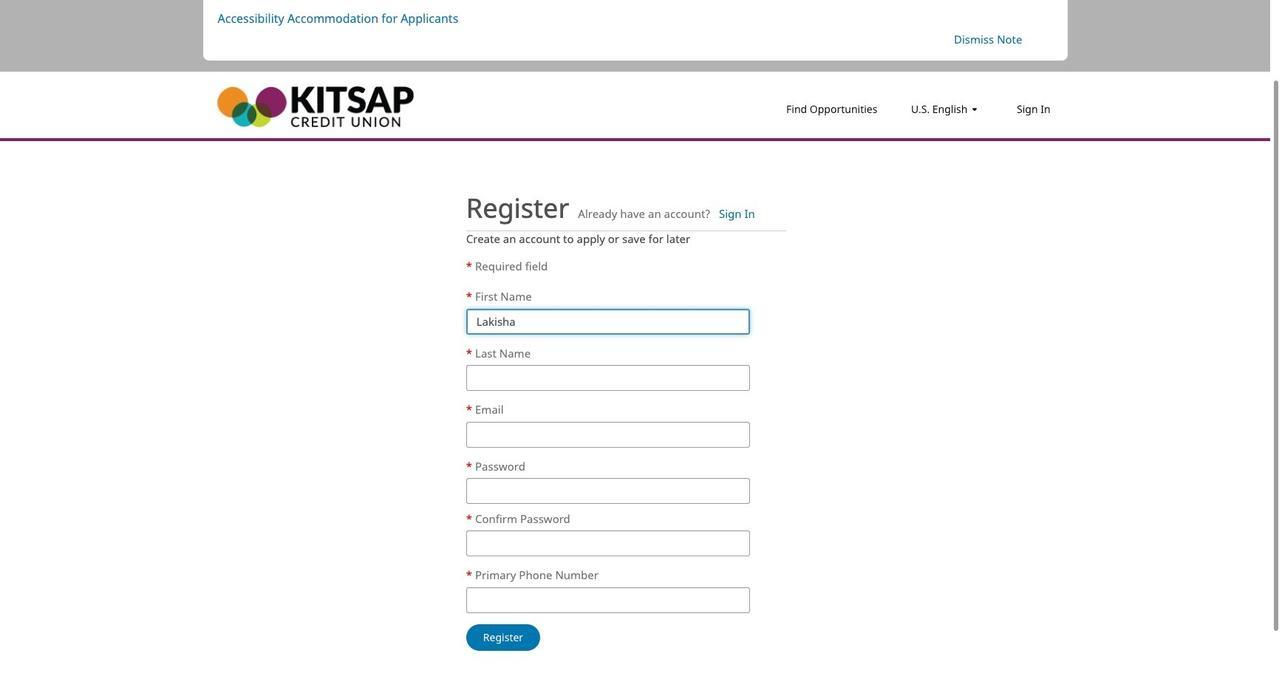 Task type: locate. For each thing, give the bounding box(es) containing it.
None text field
[[466, 309, 751, 335], [466, 365, 751, 391], [466, 309, 751, 335], [466, 365, 751, 391]]

None telephone field
[[466, 588, 751, 614]]

None password field
[[466, 478, 751, 504], [466, 531, 751, 557], [466, 478, 751, 504], [466, 531, 751, 557]]

inner image
[[969, 102, 983, 117]]

None email field
[[466, 422, 751, 448]]



Task type: describe. For each thing, give the bounding box(es) containing it.
kcu image
[[203, 83, 425, 130]]



Task type: vqa. For each thing, say whether or not it's contained in the screenshot.
password field
yes



